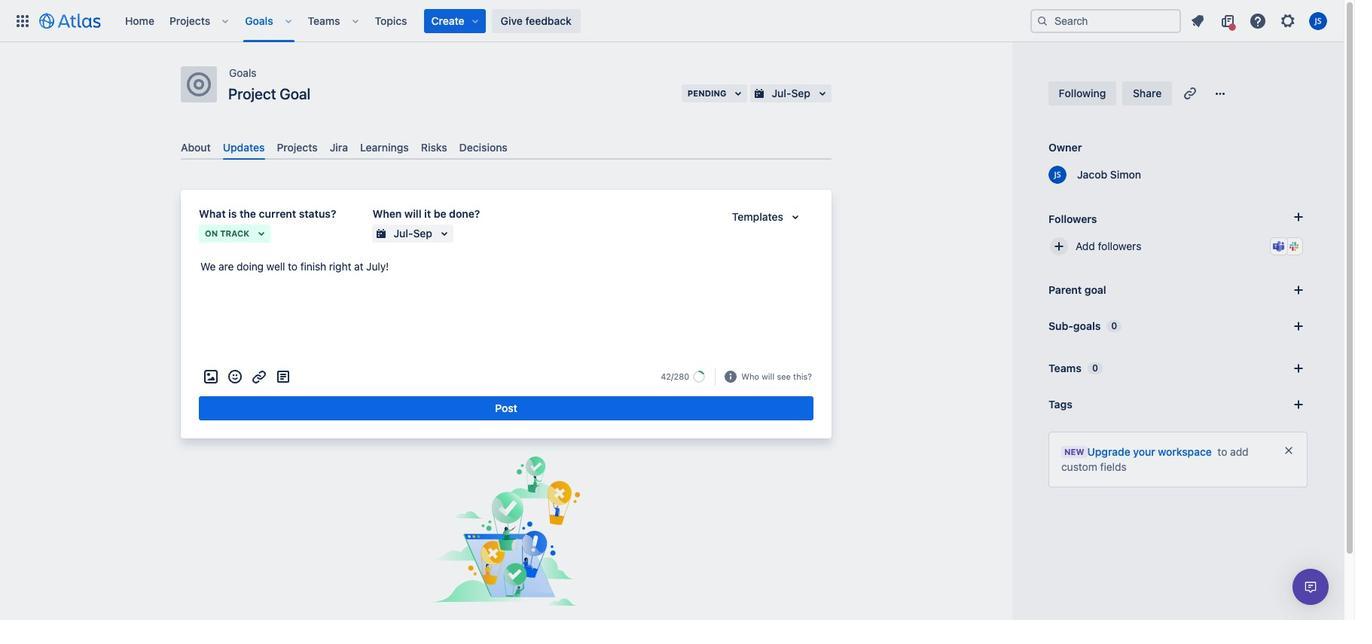 Task type: describe. For each thing, give the bounding box(es) containing it.
when
[[373, 207, 402, 220]]

to add custom fields
[[1062, 445, 1249, 473]]

on track button
[[199, 225, 271, 243]]

see
[[777, 371, 791, 381]]

following
[[1059, 87, 1106, 99]]

status?
[[299, 207, 336, 220]]

jul-sep button
[[373, 225, 454, 243]]

new upgrade your workspace
[[1065, 445, 1212, 458]]

goals
[[1074, 319, 1101, 332]]

0 for teams
[[1092, 362, 1098, 374]]

on track
[[205, 228, 249, 238]]

parent
[[1049, 283, 1082, 296]]

banner containing home
[[0, 0, 1344, 42]]

post
[[495, 402, 517, 415]]

updates
[[223, 141, 265, 154]]

doing
[[237, 260, 264, 273]]

be
[[434, 207, 447, 220]]

sub-
[[1049, 319, 1074, 332]]

home
[[125, 14, 154, 27]]

followers
[[1098, 240, 1142, 252]]

1 vertical spatial teams
[[1049, 362, 1082, 374]]

it
[[424, 207, 431, 220]]

project
[[228, 85, 276, 102]]

Main content area, start typing to enter text. text field
[[199, 258, 814, 281]]

track
[[220, 228, 249, 238]]

well
[[266, 260, 285, 273]]

risks
[[421, 141, 447, 154]]

add followers button
[[1043, 230, 1314, 263]]

on
[[205, 228, 218, 238]]

1 vertical spatial goals link
[[229, 64, 257, 82]]

topics link
[[370, 9, 412, 33]]

decisions
[[459, 141, 508, 154]]

tab list containing about
[[175, 135, 838, 160]]

upgrade
[[1088, 445, 1131, 458]]

sub-goals
[[1049, 319, 1101, 332]]

Search field
[[1031, 9, 1181, 33]]

following button
[[1049, 81, 1117, 105]]

msteams logo showing  channels are connected to this goal image
[[1273, 240, 1285, 252]]

followers
[[1049, 212, 1097, 225]]

at
[[354, 260, 364, 273]]

owner
[[1049, 141, 1082, 154]]

done?
[[449, 207, 480, 220]]

what
[[199, 207, 226, 220]]

goals project goal
[[228, 66, 311, 102]]

goal
[[1085, 283, 1106, 296]]

new
[[1065, 447, 1085, 457]]

sep
[[413, 227, 432, 240]]

goals for goals
[[245, 14, 273, 27]]

templates button
[[723, 208, 814, 226]]

open intercom messenger image
[[1302, 578, 1320, 596]]

give feedback
[[501, 14, 572, 27]]

your
[[1133, 445, 1156, 458]]

fields
[[1100, 460, 1127, 473]]

goal icon image
[[187, 72, 211, 96]]

july!
[[366, 260, 389, 273]]

teams link
[[303, 9, 345, 33]]

we
[[200, 260, 216, 273]]

add files, videos, or images image
[[202, 368, 220, 386]]

projects inside top element
[[170, 14, 210, 27]]

to inside 'to add custom fields'
[[1218, 445, 1228, 458]]

1 horizontal spatial projects
[[277, 141, 318, 154]]

goals for goals project goal
[[229, 66, 257, 79]]

search image
[[1037, 15, 1049, 27]]

to inside text field
[[288, 260, 298, 273]]



Task type: locate. For each thing, give the bounding box(es) containing it.
will inside popup button
[[762, 371, 775, 381]]

1 vertical spatial goals
[[229, 66, 257, 79]]

give
[[501, 14, 523, 27]]

about
[[181, 141, 211, 154]]

to right 'well'
[[288, 260, 298, 273]]

goals link up project
[[229, 64, 257, 82]]

0 right goals
[[1112, 320, 1118, 332]]

1 horizontal spatial teams
[[1049, 362, 1082, 374]]

1 horizontal spatial to
[[1218, 445, 1228, 458]]

0 down goals
[[1092, 362, 1098, 374]]

finish
[[300, 260, 326, 273]]

top element
[[9, 0, 1031, 42]]

goals up goals project goal
[[245, 14, 273, 27]]

tab list
[[175, 135, 838, 160]]

goals inside top element
[[245, 14, 273, 27]]

goals link
[[241, 9, 278, 33], [229, 64, 257, 82]]

insert link image
[[250, 368, 268, 386]]

current
[[259, 207, 296, 220]]

42/280
[[661, 372, 690, 381]]

are
[[219, 260, 234, 273]]

will for when
[[404, 207, 422, 220]]

tags
[[1049, 398, 1073, 411]]

teams left "topics"
[[308, 14, 340, 27]]

0 horizontal spatial 0
[[1092, 362, 1098, 374]]

jira
[[330, 141, 348, 154]]

0 horizontal spatial will
[[404, 207, 422, 220]]

0 vertical spatial 0
[[1112, 320, 1118, 332]]

banner
[[0, 0, 1344, 42]]

who will see this?
[[742, 371, 812, 381]]

insert emoji image
[[226, 368, 244, 386]]

slack logo showing nan channels are connected to this goal image
[[1288, 240, 1300, 252]]

parent goal
[[1049, 283, 1106, 296]]

goal
[[280, 85, 311, 102]]

projects link
[[165, 9, 215, 33]]

workspace
[[1158, 445, 1212, 458]]

add
[[1230, 445, 1249, 458]]

0 horizontal spatial teams
[[308, 14, 340, 27]]

to
[[288, 260, 298, 273], [1218, 445, 1228, 458]]

0 for sub-goals
[[1112, 320, 1118, 332]]

share button
[[1123, 81, 1173, 105]]

when will it be done?
[[373, 207, 480, 220]]

topics
[[375, 14, 407, 27]]

0 horizontal spatial projects
[[170, 14, 210, 27]]

1 vertical spatial 0
[[1092, 362, 1098, 374]]

give feedback button
[[492, 9, 581, 33]]

0 vertical spatial goals link
[[241, 9, 278, 33]]

goals inside goals project goal
[[229, 66, 257, 79]]

this?
[[793, 371, 812, 381]]

who
[[742, 371, 759, 381]]

0 vertical spatial teams
[[308, 14, 340, 27]]

projects left jira
[[277, 141, 318, 154]]

0 vertical spatial goals
[[245, 14, 273, 27]]

1 vertical spatial to
[[1218, 445, 1228, 458]]

will for who
[[762, 371, 775, 381]]

custom
[[1062, 460, 1098, 473]]

goals
[[245, 14, 273, 27], [229, 66, 257, 79]]

jul-sep
[[394, 227, 432, 240]]

to left add
[[1218, 445, 1228, 458]]

0 vertical spatial projects
[[170, 14, 210, 27]]

add
[[1076, 240, 1095, 252]]

0 vertical spatial to
[[288, 260, 298, 273]]

feedback
[[526, 14, 572, 27]]

templates
[[732, 210, 784, 223]]

1 horizontal spatial will
[[762, 371, 775, 381]]

0 horizontal spatial to
[[288, 260, 298, 273]]

is
[[228, 207, 237, 220]]

we are doing well to finish right at july!
[[200, 260, 389, 273]]

teams inside teams link
[[308, 14, 340, 27]]

projects
[[170, 14, 210, 27], [277, 141, 318, 154]]

teams up tags
[[1049, 362, 1082, 374]]

add follower image
[[1050, 237, 1068, 255]]

0 vertical spatial will
[[404, 207, 422, 220]]

jul-
[[394, 227, 413, 240]]

close banner image
[[1283, 445, 1295, 457]]

right
[[329, 260, 351, 273]]

goals up project
[[229, 66, 257, 79]]

0
[[1112, 320, 1118, 332], [1092, 362, 1098, 374]]

add a follower image
[[1290, 208, 1308, 226]]

will left see
[[762, 371, 775, 381]]

add followers
[[1076, 240, 1142, 252]]

learnings
[[360, 141, 409, 154]]

teams
[[308, 14, 340, 27], [1049, 362, 1082, 374]]

1 horizontal spatial 0
[[1112, 320, 1118, 332]]

will left it
[[404, 207, 422, 220]]

what is the current status?
[[199, 207, 336, 220]]

1 vertical spatial projects
[[277, 141, 318, 154]]

goals link up goals project goal
[[241, 9, 278, 33]]

who will see this? button
[[740, 370, 814, 384]]

post button
[[199, 396, 814, 421]]

help image
[[1249, 12, 1267, 30]]

share
[[1133, 87, 1162, 99]]

the
[[240, 207, 256, 220]]

1 vertical spatial will
[[762, 371, 775, 381]]

projects right home
[[170, 14, 210, 27]]

will
[[404, 207, 422, 220], [762, 371, 775, 381]]

home link
[[121, 9, 159, 33]]



Task type: vqa. For each thing, say whether or not it's contained in the screenshot.
1st group from the top of the page
no



